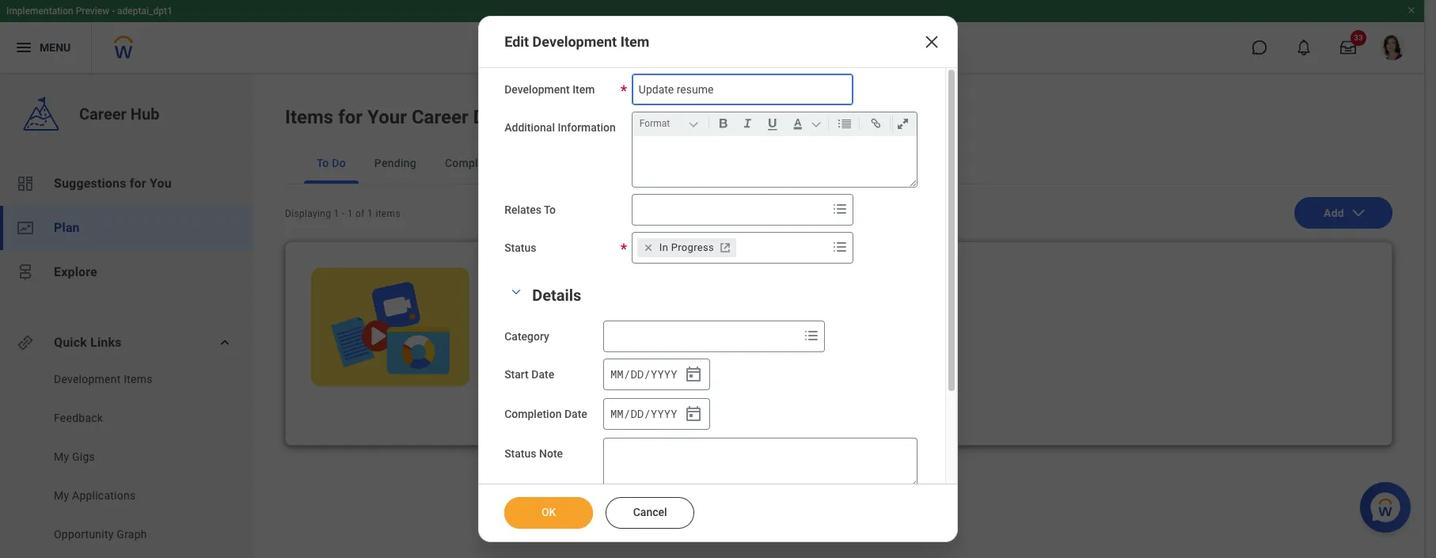 Task type: vqa. For each thing, say whether or not it's contained in the screenshot.
menu
no



Task type: locate. For each thing, give the bounding box(es) containing it.
relates to
[[504, 203, 556, 216]]

0 vertical spatial mm / dd / yyyy
[[610, 366, 677, 381]]

Development Item text field
[[632, 74, 853, 105]]

/ down start date group at left
[[644, 406, 651, 421]]

0 horizontal spatial prompts image
[[802, 326, 821, 345]]

mm left me
[[610, 366, 624, 381]]

list
[[0, 162, 253, 295], [0, 371, 253, 558]]

ok button
[[504, 497, 593, 529]]

dd inside completion date group
[[631, 406, 644, 421]]

mm inside start date group
[[610, 366, 624, 381]]

1 horizontal spatial prompts image
[[830, 200, 849, 219]]

edit
[[504, 33, 529, 50]]

my for my gigs
[[54, 451, 69, 463]]

0 horizontal spatial items
[[124, 373, 153, 386]]

date
[[531, 368, 554, 381], [564, 408, 587, 420]]

status
[[504, 241, 536, 254], [495, 336, 524, 348], [504, 447, 536, 460]]

1 vertical spatial yyyy
[[651, 406, 677, 421]]

development
[[533, 33, 617, 50], [504, 83, 570, 96], [473, 106, 586, 128], [54, 373, 121, 386], [542, 397, 610, 410]]

relates
[[504, 203, 542, 216]]

format
[[640, 118, 670, 129]]

italic image
[[737, 114, 758, 133]]

progress
[[671, 241, 714, 253]]

for inside list
[[130, 176, 146, 191]]

date right completion
[[564, 408, 587, 420]]

development items
[[54, 373, 153, 386]]

0 vertical spatial prompts image
[[830, 200, 849, 219]]

prompts image inside details group
[[802, 326, 821, 345]]

1 calendar image from the top
[[684, 365, 703, 384]]

suggestions
[[54, 176, 126, 191]]

mm / dd / yyyy
[[610, 366, 677, 381], [610, 406, 677, 421]]

development down start date
[[542, 397, 610, 410]]

item inside button
[[613, 397, 636, 410]]

1 mm / dd / yyyy from the top
[[610, 366, 677, 381]]

plan
[[54, 220, 80, 235]]

0 vertical spatial status
[[504, 241, 536, 254]]

dd up "arrow right" image
[[631, 366, 644, 381]]

1 horizontal spatial date
[[564, 408, 587, 420]]

pending
[[374, 157, 416, 169]]

Additional Information text field
[[632, 136, 917, 187]]

link image
[[865, 114, 887, 133]]

to right relates
[[544, 203, 556, 216]]

1 my from the top
[[54, 451, 69, 463]]

0 vertical spatial mm
[[610, 366, 624, 381]]

0 vertical spatial to
[[317, 157, 329, 169]]

development item
[[504, 83, 595, 96]]

- inside banner
[[112, 6, 115, 17]]

update
[[495, 288, 545, 307]]

- for 1
[[342, 208, 345, 219]]

status down relates
[[504, 241, 536, 254]]

1 vertical spatial -
[[342, 208, 345, 219]]

status up start
[[495, 336, 524, 348]]

career right your
[[412, 106, 468, 128]]

0 vertical spatial for
[[338, 106, 363, 128]]

1 vertical spatial mm
[[610, 406, 624, 421]]

completion date
[[504, 408, 587, 420]]

1 horizontal spatial 1
[[347, 208, 353, 219]]

2 dd from the top
[[631, 406, 644, 421]]

0 vertical spatial -
[[112, 6, 115, 17]]

1 vertical spatial for
[[130, 176, 146, 191]]

1 dd from the top
[[631, 366, 644, 381]]

date for start date
[[531, 368, 554, 381]]

dd
[[631, 366, 644, 381], [631, 406, 644, 421]]

for left your
[[338, 106, 363, 128]]

information
[[558, 121, 616, 134]]

0 vertical spatial date
[[531, 368, 554, 381]]

0 vertical spatial dd
[[631, 366, 644, 381]]

do
[[332, 157, 346, 169]]

0 horizontal spatial date
[[531, 368, 554, 381]]

mm / dd / yyyy down start date group at left
[[610, 406, 677, 421]]

1 vertical spatial item
[[573, 83, 595, 96]]

1 vertical spatial dd
[[631, 406, 644, 421]]

my applications link
[[52, 488, 215, 504]]

opportunity
[[54, 528, 114, 541]]

0 vertical spatial item
[[620, 33, 649, 50]]

mm left "arrow right" image
[[610, 406, 624, 421]]

mm
[[610, 366, 624, 381], [610, 406, 624, 421]]

my left gigs
[[54, 451, 69, 463]]

calendar image
[[684, 365, 703, 384], [684, 405, 703, 424]]

details group
[[504, 283, 920, 558]]

displaying
[[285, 208, 331, 219]]

for for your
[[338, 106, 363, 128]]

1 vertical spatial my
[[54, 489, 69, 502]]

prompts image for relates to
[[830, 200, 849, 219]]

for left you
[[130, 176, 146, 191]]

mm / dd / yyyy up "arrow right" image
[[610, 366, 677, 381]]

items up to do button
[[285, 106, 333, 128]]

2 calendar image from the top
[[684, 405, 703, 424]]

status left note
[[504, 447, 536, 460]]

- left of on the left top of page
[[342, 208, 345, 219]]

dd inside start date group
[[631, 366, 644, 381]]

1 horizontal spatial for
[[338, 106, 363, 128]]

dashboard image
[[16, 174, 35, 193]]

list containing suggestions for you
[[0, 162, 253, 295]]

development down development item in the left of the page
[[473, 106, 586, 128]]

created by me
[[640, 336, 688, 367]]

onboarding home image
[[16, 219, 35, 238]]

for
[[338, 106, 363, 128], [130, 176, 146, 191]]

2 vertical spatial status
[[504, 447, 536, 460]]

mm inside completion date group
[[610, 406, 624, 421]]

pending button
[[362, 143, 429, 184]]

created
[[640, 336, 675, 348]]

to
[[317, 157, 329, 169], [544, 203, 556, 216]]

yyyy for completion date
[[651, 406, 677, 421]]

0 vertical spatial yyyy
[[651, 366, 677, 381]]

mm / dd / yyyy inside start date group
[[610, 366, 677, 381]]

career left hub
[[79, 105, 127, 124]]

start date group
[[603, 359, 710, 390]]

0 vertical spatial list
[[0, 162, 253, 295]]

calendar image right "arrow right" image
[[684, 405, 703, 424]]

my for my applications
[[54, 489, 69, 502]]

my
[[54, 451, 69, 463], [54, 489, 69, 502]]

development up feedback
[[54, 373, 121, 386]]

0 vertical spatial calendar image
[[684, 365, 703, 384]]

chevron down image
[[507, 287, 526, 298]]

0 horizontal spatial -
[[112, 6, 115, 17]]

yyyy inside completion date group
[[651, 406, 677, 421]]

0 horizontal spatial career
[[79, 105, 127, 124]]

0 vertical spatial my
[[54, 451, 69, 463]]

/ left me
[[624, 366, 630, 381]]

calendar image inside start date group
[[684, 365, 703, 384]]

items up feedback link
[[124, 373, 153, 386]]

1 horizontal spatial items
[[285, 106, 333, 128]]

gigs
[[72, 451, 95, 463]]

/ left "arrow right" image
[[624, 406, 630, 421]]

1 horizontal spatial to
[[544, 203, 556, 216]]

mm / dd / yyyy for start date
[[610, 366, 677, 381]]

explore
[[54, 264, 97, 279]]

1 1 from the left
[[334, 208, 339, 219]]

feedback link
[[52, 410, 215, 426]]

yyyy down start date group at left
[[651, 406, 677, 421]]

date right start
[[531, 368, 554, 381]]

2 vertical spatial item
[[613, 397, 636, 410]]

2 mm / dd / yyyy from the top
[[610, 406, 677, 421]]

hub
[[130, 105, 159, 124]]

2 horizontal spatial 1
[[367, 208, 373, 219]]

1
[[334, 208, 339, 219], [347, 208, 353, 219], [367, 208, 373, 219]]

0 horizontal spatial to
[[317, 157, 329, 169]]

implementation preview -   adeptai_dpt1
[[6, 6, 172, 17]]

Category field
[[604, 322, 799, 351]]

2 list from the top
[[0, 371, 253, 558]]

for for you
[[130, 176, 146, 191]]

1 vertical spatial mm / dd / yyyy
[[610, 406, 677, 421]]

/
[[624, 366, 630, 381], [644, 366, 651, 381], [624, 406, 630, 421], [644, 406, 651, 421]]

mm for start date
[[610, 366, 624, 381]]

1 mm from the top
[[610, 366, 624, 381]]

in progress
[[659, 241, 714, 253]]

career
[[79, 105, 127, 124], [412, 106, 468, 128]]

feedback
[[54, 412, 103, 424]]

edit development item dialog
[[478, 16, 958, 558]]

-
[[112, 6, 115, 17], [342, 208, 345, 219]]

manage development item
[[498, 397, 636, 410]]

1 vertical spatial calendar image
[[684, 405, 703, 424]]

list containing development items
[[0, 371, 253, 558]]

yyyy down created
[[651, 366, 677, 381]]

calendar image inside completion date group
[[684, 405, 703, 424]]

ok
[[541, 506, 556, 519]]

underline image
[[762, 114, 784, 133]]

graph
[[117, 528, 147, 541]]

my applications
[[54, 489, 136, 502]]

items for your career development
[[285, 106, 586, 128]]

calendar image down by
[[684, 365, 703, 384]]

completed button
[[432, 143, 513, 184]]

1 vertical spatial prompts image
[[802, 326, 821, 345]]

0 vertical spatial items
[[285, 106, 333, 128]]

my inside 'link'
[[54, 451, 69, 463]]

- right preview
[[112, 6, 115, 17]]

prompts image
[[830, 200, 849, 219], [802, 326, 821, 345]]

1 vertical spatial date
[[564, 408, 587, 420]]

opportunity graph link
[[52, 527, 215, 542]]

item
[[620, 33, 649, 50], [573, 83, 595, 96], [613, 397, 636, 410]]

1 horizontal spatial -
[[342, 208, 345, 219]]

yyyy
[[651, 366, 677, 381], [651, 406, 677, 421]]

mm for completion date
[[610, 406, 624, 421]]

yyyy inside start date group
[[651, 366, 677, 381]]

2 mm from the top
[[610, 406, 624, 421]]

0 horizontal spatial 1
[[334, 208, 339, 219]]

1 vertical spatial to
[[544, 203, 556, 216]]

2 my from the top
[[54, 489, 69, 502]]

my down my gigs
[[54, 489, 69, 502]]

preview
[[76, 6, 109, 17]]

implementation preview -   adeptai_dpt1 banner
[[0, 0, 1424, 73]]

1 list from the top
[[0, 162, 253, 295]]

edit development item
[[504, 33, 649, 50]]

to left the do at the left of page
[[317, 157, 329, 169]]

items
[[376, 208, 401, 219]]

1 vertical spatial list
[[0, 371, 253, 558]]

dd down start date group at left
[[631, 406, 644, 421]]

in
[[659, 241, 668, 253]]

development inside button
[[542, 397, 610, 410]]

0 horizontal spatial for
[[130, 176, 146, 191]]

2 yyyy from the top
[[651, 406, 677, 421]]

tab list
[[285, 143, 1393, 184]]

career hub
[[79, 105, 159, 124]]

1 yyyy from the top
[[651, 366, 677, 381]]

additional
[[504, 121, 555, 134]]

mm / dd / yyyy inside completion date group
[[610, 406, 677, 421]]

items
[[285, 106, 333, 128], [124, 373, 153, 386]]



Task type: describe. For each thing, give the bounding box(es) containing it.
start date
[[504, 368, 554, 381]]

development items link
[[52, 371, 215, 387]]

maximize image
[[892, 114, 914, 133]]

to inside button
[[317, 157, 329, 169]]

status note
[[504, 447, 563, 460]]

ext link image
[[717, 240, 733, 256]]

category
[[504, 330, 549, 343]]

development up additional
[[504, 83, 570, 96]]

to do
[[317, 157, 346, 169]]

completion date group
[[603, 398, 710, 430]]

Status Note text field
[[603, 438, 917, 489]]

close environment banner image
[[1407, 6, 1416, 15]]

3 1 from the left
[[367, 208, 373, 219]]

completed
[[445, 157, 501, 169]]

displaying 1 - 1 of 1 items
[[285, 208, 401, 219]]

item for edit development item
[[620, 33, 649, 50]]

to inside edit development item dialog
[[544, 203, 556, 216]]

your
[[367, 106, 407, 128]]

date for completion date
[[564, 408, 587, 420]]

implementation
[[6, 6, 73, 17]]

dd for completion date
[[631, 406, 644, 421]]

in progress element
[[659, 241, 714, 255]]

search image
[[518, 38, 537, 57]]

additional information
[[504, 121, 616, 134]]

update resume
[[495, 288, 603, 307]]

development up development item in the left of the page
[[533, 33, 617, 50]]

calendar image for start date
[[684, 365, 703, 384]]

inbox large image
[[1340, 40, 1356, 55]]

bulleted list image
[[834, 114, 856, 133]]

timeline milestone image
[[16, 263, 35, 282]]

arrow right image
[[643, 396, 658, 412]]

format group
[[636, 112, 920, 136]]

start
[[504, 368, 529, 381]]

explore link
[[0, 250, 253, 295]]

1 horizontal spatial career
[[412, 106, 468, 128]]

you
[[150, 176, 172, 191]]

cancel
[[633, 506, 667, 519]]

manage development item button
[[489, 388, 665, 420]]

in progress, press delete to clear value, ctrl + enter opens in new window. option
[[637, 238, 736, 257]]

bold image
[[712, 114, 734, 133]]

x image
[[922, 32, 941, 51]]

manage
[[498, 397, 539, 410]]

prompts image
[[830, 238, 849, 257]]

of
[[356, 208, 365, 219]]

format button
[[636, 115, 705, 132]]

suggestions for you
[[54, 176, 172, 191]]

profile logan mcneil element
[[1371, 30, 1415, 65]]

to do button
[[304, 143, 359, 184]]

- for adeptai_dpt1
[[112, 6, 115, 17]]

notifications large image
[[1296, 40, 1312, 55]]

note
[[539, 447, 563, 460]]

yyyy for start date
[[651, 366, 677, 381]]

x small image
[[640, 240, 656, 256]]

/ up "arrow right" image
[[644, 366, 651, 381]]

applications
[[72, 489, 136, 502]]

resume
[[549, 288, 603, 307]]

2 1 from the left
[[347, 208, 353, 219]]

status inside details group
[[504, 447, 536, 460]]

item for manage development item
[[613, 397, 636, 410]]

calendar image for completion date
[[684, 405, 703, 424]]

details
[[532, 286, 581, 305]]

dd for start date
[[631, 366, 644, 381]]

details button
[[532, 286, 581, 305]]

mm / dd / yyyy for completion date
[[610, 406, 677, 421]]

prompts image for category
[[802, 326, 821, 345]]

opportunity graph
[[54, 528, 147, 541]]

cancel button
[[606, 497, 694, 529]]

1 vertical spatial items
[[124, 373, 153, 386]]

tab list containing to do
[[285, 143, 1393, 184]]

me
[[640, 355, 656, 367]]

by
[[678, 336, 688, 348]]

Relates To field
[[632, 196, 827, 224]]

adeptai_dpt1
[[117, 6, 172, 17]]

completion
[[504, 408, 562, 420]]

1 vertical spatial status
[[495, 336, 524, 348]]

my gigs link
[[52, 449, 215, 465]]

suggestions for you link
[[0, 162, 253, 206]]

plan link
[[0, 206, 253, 250]]

my gigs
[[54, 451, 95, 463]]



